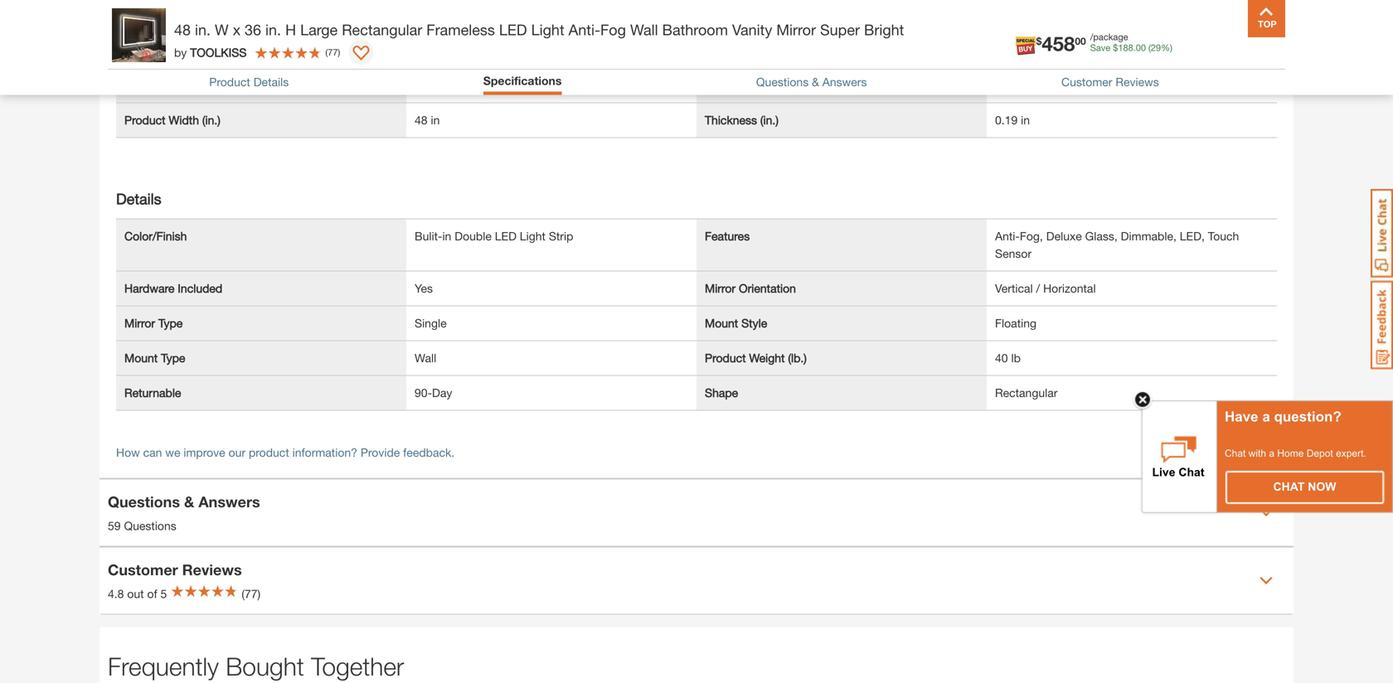 Task type: describe. For each thing, give the bounding box(es) containing it.
out
[[127, 587, 144, 601]]

0 vertical spatial customer reviews
[[1062, 75, 1159, 89]]

(lb.)
[[788, 351, 807, 365]]

depot
[[1307, 448, 1333, 459]]

question?
[[1274, 409, 1342, 425]]

type for mirror type
[[158, 316, 183, 330]]

yes
[[415, 281, 433, 295]]

deluxe
[[1046, 229, 1082, 243]]

dimensions
[[116, 39, 194, 57]]

product image image
[[112, 8, 166, 62]]

frameless
[[426, 21, 495, 39]]

dimmable,
[[1121, 229, 1177, 243]]

questions for questions & answers
[[756, 75, 809, 89]]

width
[[169, 113, 199, 127]]

in for bulit-
[[442, 229, 451, 243]]

1 vertical spatial a
[[1269, 448, 1275, 459]]

1 vertical spatial rectangular
[[995, 386, 1058, 400]]

& for questions & answers 59 questions
[[184, 493, 194, 511]]

x
[[233, 21, 241, 39]]

00 inside $ 458 00
[[1075, 35, 1086, 47]]

glass,
[[1085, 229, 1118, 243]]

in for 48
[[431, 113, 440, 127]]

led,
[[1180, 229, 1205, 243]]

29
[[1151, 42, 1161, 53]]

0 horizontal spatial rectangular
[[342, 21, 422, 39]]

single
[[415, 316, 447, 330]]

fog
[[600, 21, 626, 39]]

hardware
[[124, 281, 174, 295]]

toolkiss
[[190, 45, 247, 59]]

0 vertical spatial light
[[531, 21, 564, 39]]

caret image for questions & answers
[[1260, 506, 1273, 519]]

returnable
[[124, 386, 181, 400]]

1 in. from the left
[[195, 21, 211, 39]]

vertical
[[995, 281, 1033, 295]]

double
[[455, 229, 492, 243]]

1 vertical spatial customer
[[108, 561, 178, 579]]

1 horizontal spatial details
[[254, 75, 289, 89]]

feedback link image
[[1371, 280, 1393, 370]]

0 vertical spatial mirror
[[777, 21, 816, 39]]

have
[[1225, 409, 1259, 425]]

floating
[[995, 316, 1037, 330]]

mirror for type
[[124, 316, 155, 330]]

touch
[[1208, 229, 1239, 243]]

shape
[[705, 386, 738, 400]]

mount type
[[124, 351, 185, 365]]

/package save $ 188 . 00 ( 29 %)
[[1090, 32, 1173, 53]]

mount style
[[705, 316, 767, 330]]

0 horizontal spatial (
[[325, 47, 328, 58]]

in.)
[[484, 78, 499, 92]]

$ 458 00
[[1036, 32, 1086, 55]]

now
[[1308, 481, 1336, 493]]

how
[[116, 446, 140, 459]]

bathroom
[[662, 21, 728, 39]]

(in.) for product height (in.)
[[786, 78, 805, 92]]

188
[[1118, 42, 1133, 53]]

type for mount type
[[161, 351, 185, 365]]

included
[[178, 281, 222, 295]]

.
[[1133, 42, 1136, 53]]

color/finish
[[124, 229, 187, 243]]

product for product weight (lb.)
[[705, 351, 746, 365]]

weight
[[749, 351, 785, 365]]

product height (in.)
[[705, 78, 805, 92]]

48 for 48 in
[[415, 113, 428, 127]]

super
[[820, 21, 860, 39]]

59
[[108, 519, 121, 533]]

home
[[1277, 448, 1304, 459]]

together
[[311, 652, 404, 681]]

live chat image
[[1371, 189, 1393, 278]]

48 in
[[415, 113, 440, 127]]

product for product height (in.)
[[705, 78, 746, 92]]

0 vertical spatial customer
[[1062, 75, 1113, 89]]

0 horizontal spatial large
[[300, 21, 338, 39]]

sensor
[[995, 247, 1032, 260]]

product for product details
[[209, 75, 250, 89]]

chat
[[1273, 481, 1305, 493]]

orientation
[[739, 281, 796, 295]]

height
[[749, 78, 783, 92]]

chat with a home depot expert.
[[1225, 448, 1367, 459]]

thickness
[[705, 113, 757, 127]]

of
[[147, 587, 157, 601]]

( 77 )
[[325, 47, 340, 58]]

1 vertical spatial light
[[520, 229, 546, 243]]

458
[[1042, 32, 1075, 55]]

specifications
[[483, 74, 562, 87]]

77
[[328, 47, 338, 58]]

0 horizontal spatial details
[[116, 190, 161, 208]]

strip
[[549, 229, 573, 243]]

mirror for orientation
[[705, 281, 736, 295]]

how can we improve our product information? provide feedback.
[[116, 446, 455, 459]]

provide
[[361, 446, 400, 459]]

0.19 in
[[995, 113, 1030, 127]]

frequently bought together
[[108, 652, 404, 681]]

hardware included
[[124, 281, 222, 295]]

improve
[[184, 446, 225, 459]]

vanity
[[732, 21, 772, 39]]

5
[[161, 587, 167, 601]]

& for questions & answers
[[812, 75, 819, 89]]

w
[[215, 21, 229, 39]]

bulit-
[[415, 229, 442, 243]]

bright
[[864, 21, 904, 39]]

mount for mount type
[[124, 351, 158, 365]]

2 vertical spatial questions
[[124, 519, 176, 533]]

product
[[249, 446, 289, 459]]



Task type: locate. For each thing, give the bounding box(es) containing it.
1 horizontal spatial anti-
[[995, 229, 1020, 243]]

$ inside /package save $ 188 . 00 ( 29 %)
[[1113, 42, 1118, 53]]

how can we improve our product information? provide feedback. link
[[116, 446, 455, 459]]

2 horizontal spatial mirror
[[777, 21, 816, 39]]

mirror type
[[124, 316, 183, 330]]

mount
[[705, 316, 738, 330], [124, 351, 158, 365]]

h
[[285, 21, 296, 39]]

customer reviews up 5
[[108, 561, 242, 579]]

bought
[[226, 652, 304, 681]]

wall up 90-
[[415, 351, 436, 365]]

0 horizontal spatial 48
[[174, 21, 191, 39]]

1 horizontal spatial (in.)
[[760, 113, 779, 127]]

2 caret image from the top
[[1260, 574, 1273, 588]]

large left (40-
[[415, 78, 444, 92]]

product details button
[[209, 75, 289, 89], [209, 75, 289, 89]]

4.8 out of 5
[[108, 587, 167, 601]]

mirror
[[777, 21, 816, 39], [705, 281, 736, 295], [124, 316, 155, 330]]

by
[[174, 45, 187, 59]]

1 horizontal spatial mount
[[705, 316, 738, 330]]

1 horizontal spatial 48
[[415, 113, 428, 127]]

customer reviews button
[[1062, 75, 1159, 89], [1062, 75, 1159, 89]]

0 vertical spatial led
[[499, 21, 527, 39]]

0 vertical spatial questions
[[756, 75, 809, 89]]

type down mirror type
[[161, 351, 185, 365]]

questions up 59
[[108, 493, 180, 511]]

)
[[338, 47, 340, 58]]

fog,
[[1020, 229, 1043, 243]]

in.
[[195, 21, 211, 39], [265, 21, 281, 39]]

reviews up the (77)
[[182, 561, 242, 579]]

1 vertical spatial anti-
[[995, 229, 1020, 243]]

large up the ( 77 )
[[300, 21, 338, 39]]

customer reviews down save
[[1062, 75, 1159, 89]]

$
[[1036, 35, 1042, 47], [1113, 42, 1118, 53]]

1 horizontal spatial wall
[[630, 21, 658, 39]]

horizontal
[[1043, 281, 1096, 295]]

1 horizontal spatial mirror
[[705, 281, 736, 295]]

a right have
[[1263, 409, 1270, 425]]

48 down large (40-60 in.) at the top
[[415, 113, 428, 127]]

questions right 59
[[124, 519, 176, 533]]

answers down super
[[823, 75, 867, 89]]

reviews
[[1116, 75, 1159, 89], [182, 561, 242, 579]]

0 vertical spatial caret image
[[1260, 506, 1273, 519]]

0 horizontal spatial answers
[[198, 493, 260, 511]]

in
[[431, 113, 440, 127], [1021, 113, 1030, 127], [442, 229, 451, 243]]

1 vertical spatial details
[[116, 190, 161, 208]]

2 horizontal spatial in
[[1021, 113, 1030, 127]]

0 vertical spatial details
[[254, 75, 289, 89]]

product up shape
[[705, 351, 746, 365]]

(
[[1149, 42, 1151, 53], [325, 47, 328, 58]]

90-day
[[415, 386, 452, 400]]

0 horizontal spatial mirror
[[124, 316, 155, 330]]

by toolkiss
[[174, 45, 247, 59]]

save
[[1090, 42, 1111, 53]]

0 horizontal spatial in
[[431, 113, 440, 127]]

& inside questions & answers 59 questions
[[184, 493, 194, 511]]

anti- inside anti-fog, deluxe glass, dimmable, led, touch sensor
[[995, 229, 1020, 243]]

product up thickness
[[705, 78, 746, 92]]

0 vertical spatial large
[[300, 21, 338, 39]]

specifications button
[[483, 74, 562, 91], [483, 74, 562, 87]]

in for 0.19
[[1021, 113, 1030, 127]]

1 horizontal spatial answers
[[823, 75, 867, 89]]

information?
[[292, 446, 357, 459]]

4.8
[[108, 587, 124, 601]]

$ inside $ 458 00
[[1036, 35, 1042, 47]]

& down "improve"
[[184, 493, 194, 511]]

a
[[1263, 409, 1270, 425], [1269, 448, 1275, 459]]

in right 0.19
[[1021, 113, 1030, 127]]

customer up 4.8 out of 5
[[108, 561, 178, 579]]

chat now
[[1273, 481, 1336, 493]]

rectangular up display image
[[342, 21, 422, 39]]

rectangular down lb
[[995, 386, 1058, 400]]

mirror down hardware
[[124, 316, 155, 330]]

0 vertical spatial answers
[[823, 75, 867, 89]]

reviews down "."
[[1116, 75, 1159, 89]]

( inside /package save $ 188 . 00 ( 29 %)
[[1149, 42, 1151, 53]]

questions up thickness (in.)
[[756, 75, 809, 89]]

0 vertical spatial &
[[812, 75, 819, 89]]

0 horizontal spatial mount
[[124, 351, 158, 365]]

48 up "by"
[[174, 21, 191, 39]]

1 vertical spatial type
[[161, 351, 185, 365]]

frequently
[[108, 652, 219, 681]]

1 vertical spatial mount
[[124, 351, 158, 365]]

( right "."
[[1149, 42, 1151, 53]]

1 horizontal spatial (
[[1149, 42, 1151, 53]]

1 vertical spatial questions
[[108, 493, 180, 511]]

expert.
[[1336, 448, 1367, 459]]

0 horizontal spatial anti-
[[569, 21, 600, 39]]

mount up returnable at the left of the page
[[124, 351, 158, 365]]

$ right save
[[1113, 42, 1118, 53]]

( left )
[[325, 47, 328, 58]]

2 horizontal spatial (in.)
[[786, 78, 805, 92]]

1 vertical spatial 48
[[415, 113, 428, 127]]

$ left save
[[1036, 35, 1042, 47]]

bulit-in double led light strip
[[415, 229, 573, 243]]

mount for mount style
[[705, 316, 738, 330]]

light left strip
[[520, 229, 546, 243]]

1 vertical spatial large
[[415, 78, 444, 92]]

anti-
[[569, 21, 600, 39], [995, 229, 1020, 243]]

60
[[467, 78, 480, 92]]

product left width
[[124, 113, 165, 127]]

answers
[[823, 75, 867, 89], [198, 493, 260, 511]]

1 vertical spatial answers
[[198, 493, 260, 511]]

0 horizontal spatial (in.)
[[202, 113, 221, 127]]

0 horizontal spatial $
[[1036, 35, 1042, 47]]

our
[[229, 446, 246, 459]]

1 caret image from the top
[[1260, 506, 1273, 519]]

feedback.
[[403, 446, 455, 459]]

%)
[[1161, 42, 1173, 53]]

product
[[209, 75, 250, 89], [705, 78, 746, 92], [124, 113, 165, 127], [705, 351, 746, 365]]

2 vertical spatial mirror
[[124, 316, 155, 330]]

1 horizontal spatial 00
[[1136, 42, 1146, 53]]

caret image
[[1260, 506, 1273, 519], [1260, 574, 1273, 588]]

style
[[742, 316, 767, 330]]

1 vertical spatial wall
[[415, 351, 436, 365]]

1 horizontal spatial customer
[[1062, 75, 1113, 89]]

0 horizontal spatial &
[[184, 493, 194, 511]]

0 vertical spatial 48
[[174, 21, 191, 39]]

00
[[1075, 35, 1086, 47], [1136, 42, 1146, 53]]

48 for 48 in. w x 36 in. h large rectangular frameless led light anti-fog wall bathroom vanity mirror super bright
[[174, 21, 191, 39]]

wall right the fog
[[630, 21, 658, 39]]

a right with
[[1269, 448, 1275, 459]]

1 vertical spatial caret image
[[1260, 574, 1273, 588]]

00 left save
[[1075, 35, 1086, 47]]

light up specifications
[[531, 21, 564, 39]]

in. left w
[[195, 21, 211, 39]]

answers down our
[[198, 493, 260, 511]]

1 horizontal spatial &
[[812, 75, 819, 89]]

product details
[[209, 75, 289, 89]]

1 horizontal spatial $
[[1113, 42, 1118, 53]]

have a question?
[[1225, 409, 1342, 425]]

mirror up mount style
[[705, 281, 736, 295]]

(in.) for product width (in.)
[[202, 113, 221, 127]]

0 horizontal spatial customer reviews
[[108, 561, 242, 579]]

led
[[499, 21, 527, 39], [495, 229, 517, 243]]

0 horizontal spatial wall
[[415, 351, 436, 365]]

type down "hardware included"
[[158, 316, 183, 330]]

thickness (in.)
[[705, 113, 779, 127]]

mount left style
[[705, 316, 738, 330]]

0 vertical spatial mount
[[705, 316, 738, 330]]

1 horizontal spatial customer reviews
[[1062, 75, 1159, 89]]

0 horizontal spatial reviews
[[182, 561, 242, 579]]

lb
[[1011, 351, 1021, 365]]

48
[[174, 21, 191, 39], [415, 113, 428, 127]]

00 inside /package save $ 188 . 00 ( 29 %)
[[1136, 42, 1146, 53]]

0 horizontal spatial customer
[[108, 561, 178, 579]]

in. left h
[[265, 21, 281, 39]]

1 horizontal spatial reviews
[[1116, 75, 1159, 89]]

questions & answers
[[756, 75, 867, 89]]

we
[[165, 446, 180, 459]]

display image
[[353, 46, 369, 62]]

product weight (lb.)
[[705, 351, 807, 365]]

1 vertical spatial &
[[184, 493, 194, 511]]

1 horizontal spatial rectangular
[[995, 386, 1058, 400]]

0 vertical spatial anti-
[[569, 21, 600, 39]]

details down 36
[[254, 75, 289, 89]]

48 in. w x 36 in. h large rectangular frameless led light anti-fog wall bathroom vanity mirror super bright
[[174, 21, 904, 39]]

36
[[245, 21, 261, 39]]

00 left 29
[[1136, 42, 1146, 53]]

0 vertical spatial a
[[1263, 409, 1270, 425]]

day
[[432, 386, 452, 400]]

product for product width (in.)
[[124, 113, 165, 127]]

in down large (40-60 in.) at the top
[[431, 113, 440, 127]]

caret image for customer reviews
[[1260, 574, 1273, 588]]

product width (in.)
[[124, 113, 221, 127]]

led right double
[[495, 229, 517, 243]]

wall
[[630, 21, 658, 39], [415, 351, 436, 365]]

2 in. from the left
[[265, 21, 281, 39]]

questions for questions & answers 59 questions
[[108, 493, 180, 511]]

mirror orientation
[[705, 281, 796, 295]]

anti-fog, deluxe glass, dimmable, led, touch sensor
[[995, 229, 1239, 260]]

0 horizontal spatial 00
[[1075, 35, 1086, 47]]

customer
[[1062, 75, 1113, 89], [108, 561, 178, 579]]

led up specifications
[[499, 21, 527, 39]]

1 horizontal spatial in.
[[265, 21, 281, 39]]

(in.) down height
[[760, 113, 779, 127]]

product down "toolkiss"
[[209, 75, 250, 89]]

(in.) right width
[[202, 113, 221, 127]]

mirror left super
[[777, 21, 816, 39]]

0.19
[[995, 113, 1018, 127]]

0 vertical spatial rectangular
[[342, 21, 422, 39]]

answers for questions & answers 59 questions
[[198, 493, 260, 511]]

answers inside questions & answers 59 questions
[[198, 493, 260, 511]]

& right height
[[812, 75, 819, 89]]

0 vertical spatial reviews
[[1116, 75, 1159, 89]]

vertical / horizontal
[[995, 281, 1096, 295]]

1 vertical spatial led
[[495, 229, 517, 243]]

in left double
[[442, 229, 451, 243]]

(in.) right height
[[786, 78, 805, 92]]

/package
[[1090, 32, 1128, 42]]

questions & answers 59 questions
[[108, 493, 260, 533]]

(77)
[[242, 587, 261, 601]]

answers for questions & answers
[[823, 75, 867, 89]]

large
[[300, 21, 338, 39], [415, 78, 444, 92]]

40
[[995, 351, 1008, 365]]

0 vertical spatial wall
[[630, 21, 658, 39]]

1 vertical spatial customer reviews
[[108, 561, 242, 579]]

questions
[[756, 75, 809, 89], [108, 493, 180, 511], [124, 519, 176, 533]]

1 horizontal spatial large
[[415, 78, 444, 92]]

1 horizontal spatial in
[[442, 229, 451, 243]]

40 lb
[[995, 351, 1021, 365]]

0 horizontal spatial in.
[[195, 21, 211, 39]]

1 vertical spatial mirror
[[705, 281, 736, 295]]

0 vertical spatial type
[[158, 316, 183, 330]]

details up color/finish
[[116, 190, 161, 208]]

customer down save
[[1062, 75, 1113, 89]]

90-
[[415, 386, 432, 400]]

1 vertical spatial reviews
[[182, 561, 242, 579]]

chat now link
[[1227, 472, 1383, 503]]

features
[[705, 229, 750, 243]]



Task type: vqa. For each thing, say whether or not it's contained in the screenshot.
LED,
yes



